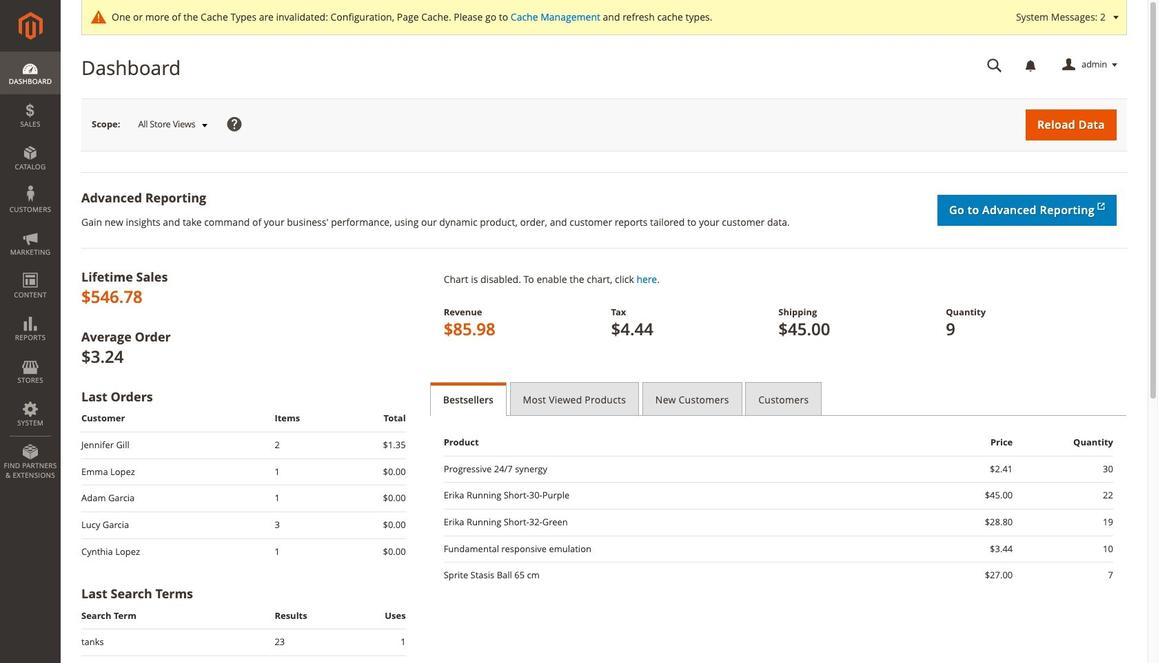 Task type: locate. For each thing, give the bounding box(es) containing it.
menu bar
[[0, 52, 61, 487]]

tab
[[745, 383, 822, 416]]

tab list
[[430, 383, 1127, 416]]

magento admin panel image
[[18, 12, 42, 40]]

None text field
[[977, 53, 1012, 77]]



